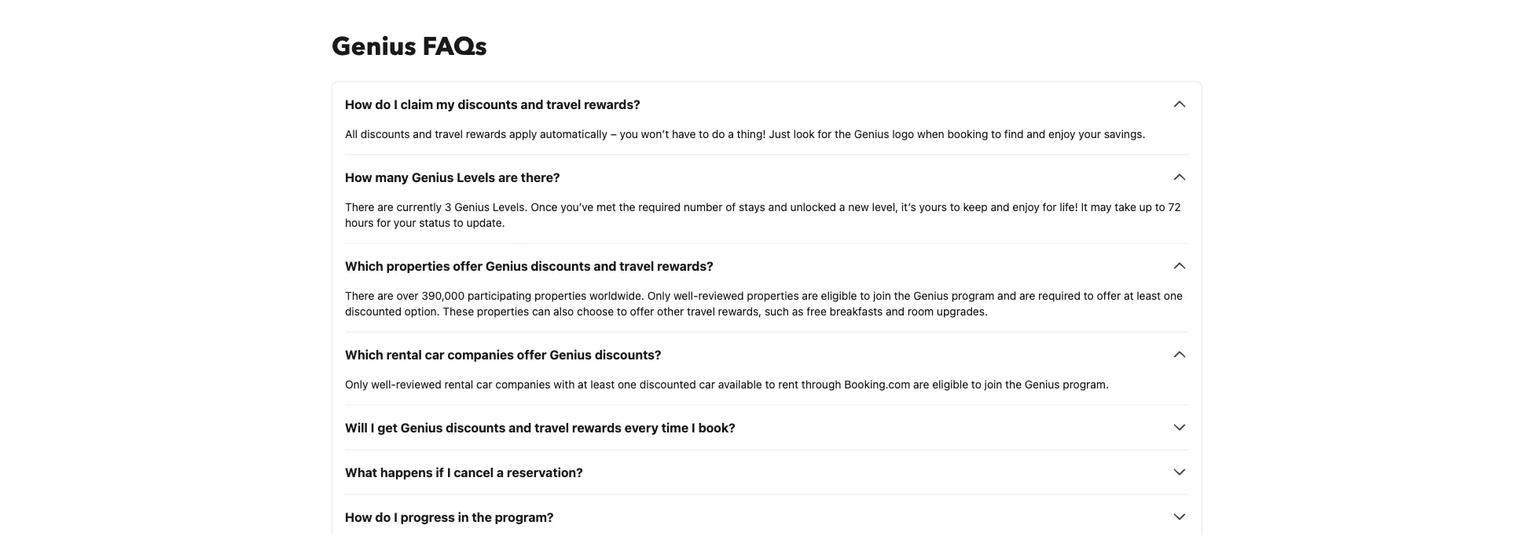 Task type: vqa. For each thing, say whether or not it's contained in the screenshot.
1st United
no



Task type: describe. For each thing, give the bounding box(es) containing it.
0 vertical spatial for
[[818, 127, 832, 140]]

genius inside there are over 390,000 participating properties worldwide. only well-reviewed properties are eligible to join the genius program and are required to offer at least one discounted option. these properties can also choose to offer other travel rewards, such as free breakfasts and room upgrades.
[[914, 289, 949, 302]]

claim
[[401, 97, 433, 112]]

breakfasts
[[830, 305, 883, 318]]

status
[[419, 216, 450, 229]]

only well-reviewed rental car companies with at least one discounted car available to rent through booking.com are eligible to join the genius program.
[[345, 378, 1109, 391]]

if
[[436, 465, 444, 480]]

you've
[[561, 200, 594, 213]]

just
[[769, 127, 791, 140]]

are up free
[[802, 289, 818, 302]]

what happens if i cancel a reservation? button
[[345, 463, 1189, 482]]

how many genius levels are there?
[[345, 170, 560, 185]]

how for how many genius levels are there?
[[345, 170, 372, 185]]

properties up such
[[747, 289, 799, 302]]

currently
[[397, 200, 442, 213]]

up
[[1140, 200, 1153, 213]]

do for how do i claim my discounts and travel rewards?
[[375, 97, 391, 112]]

companies inside dropdown button
[[448, 347, 514, 362]]

1 vertical spatial well-
[[371, 378, 396, 391]]

travel down my at the top of page
[[435, 127, 463, 140]]

many
[[375, 170, 409, 185]]

and right keep
[[991, 200, 1010, 213]]

rent
[[778, 378, 799, 391]]

are left 'over'
[[378, 289, 394, 302]]

what happens if i cancel a reservation?
[[345, 465, 583, 480]]

all discounts and travel rewards apply automatically – you won't have to do a thing! just look for the genius logo when booking to find and enjoy your savings.
[[345, 127, 1146, 140]]

number
[[684, 200, 723, 213]]

savings.
[[1104, 127, 1146, 140]]

which rental car companies offer genius discounts?
[[345, 347, 662, 362]]

i left the claim
[[394, 97, 398, 112]]

0 horizontal spatial only
[[345, 378, 368, 391]]

progress
[[401, 510, 455, 525]]

discounts right my at the top of page
[[458, 97, 518, 112]]

which for which properties offer genius discounts and travel rewards?
[[345, 259, 383, 273]]

the right look
[[835, 127, 851, 140]]

thing!
[[737, 127, 766, 140]]

car inside dropdown button
[[425, 347, 445, 362]]

through
[[802, 378, 842, 391]]

reservation?
[[507, 465, 583, 480]]

there?
[[521, 170, 560, 185]]

levels
[[457, 170, 495, 185]]

it
[[1081, 200, 1088, 213]]

and up worldwide.
[[594, 259, 617, 273]]

choose
[[577, 305, 614, 318]]

happens
[[380, 465, 433, 480]]

at inside there are over 390,000 participating properties worldwide. only well-reviewed properties are eligible to join the genius program and are required to offer at least one discounted option. these properties can also choose to offer other travel rewards, such as free breakfasts and room upgrades.
[[1124, 289, 1134, 302]]

discounts?
[[595, 347, 662, 362]]

0 horizontal spatial at
[[578, 378, 588, 391]]

book?
[[699, 420, 736, 435]]

every
[[625, 420, 659, 435]]

0 horizontal spatial least
[[591, 378, 615, 391]]

0 vertical spatial enjoy
[[1049, 127, 1076, 140]]

72
[[1169, 200, 1181, 213]]

genius inside there are currently 3 genius levels. once you've met the required number of stays and unlocked a new level, it's yours to keep and enjoy for life! it may take up to 72 hours for your status to update.
[[455, 200, 490, 213]]

what
[[345, 465, 377, 480]]

which properties offer genius discounts and travel rewards?
[[345, 259, 714, 273]]

rental inside dropdown button
[[386, 347, 422, 362]]

such
[[765, 305, 789, 318]]

all
[[345, 127, 358, 140]]

can
[[532, 305, 550, 318]]

how many genius levels are there? button
[[345, 168, 1189, 187]]

there for which
[[345, 289, 375, 302]]

other
[[657, 305, 684, 318]]

0 vertical spatial a
[[728, 127, 734, 140]]

genius up with at bottom
[[550, 347, 592, 362]]

1 vertical spatial do
[[712, 127, 725, 140]]

time
[[662, 420, 689, 435]]

the inside dropdown button
[[472, 510, 492, 525]]

are inside dropdown button
[[498, 170, 518, 185]]

stays
[[739, 200, 766, 213]]

0 horizontal spatial rewards
[[466, 127, 507, 140]]

rewards,
[[718, 305, 762, 318]]

won't
[[641, 127, 669, 140]]

i right time
[[692, 420, 696, 435]]

genius left program.
[[1025, 378, 1060, 391]]

it's
[[902, 200, 916, 213]]

travel down with at bottom
[[535, 420, 569, 435]]

and left room
[[886, 305, 905, 318]]

a inside dropdown button
[[497, 465, 504, 480]]

properties down participating on the bottom left of the page
[[477, 305, 529, 318]]

free
[[807, 305, 827, 318]]

eligible inside there are over 390,000 participating properties worldwide. only well-reviewed properties are eligible to join the genius program and are required to offer at least one discounted option. these properties can also choose to offer other travel rewards, such as free breakfasts and room upgrades.
[[821, 289, 857, 302]]

1 horizontal spatial eligible
[[933, 378, 969, 391]]

a inside there are currently 3 genius levels. once you've met the required number of stays and unlocked a new level, it's yours to keep and enjoy for life! it may take up to 72 hours for your status to update.
[[840, 200, 845, 213]]

i right if
[[447, 465, 451, 480]]

have
[[672, 127, 696, 140]]

which properties offer genius discounts and travel rewards? button
[[345, 257, 1189, 275]]

there for how
[[345, 200, 375, 213]]

take
[[1115, 200, 1137, 213]]

there are currently 3 genius levels. once you've met the required number of stays and unlocked a new level, it's yours to keep and enjoy for life! it may take up to 72 hours for your status to update.
[[345, 200, 1181, 229]]

how do i progress in the program? button
[[345, 508, 1189, 527]]

offer inside which rental car companies offer genius discounts? dropdown button
[[517, 347, 547, 362]]

get
[[378, 420, 398, 435]]

level,
[[872, 200, 899, 213]]

program.
[[1063, 378, 1109, 391]]

upgrades.
[[937, 305, 988, 318]]

0 horizontal spatial for
[[377, 216, 391, 229]]

program
[[952, 289, 995, 302]]

program?
[[495, 510, 554, 525]]

i left progress
[[394, 510, 398, 525]]

will i get genius discounts and travel rewards every time i book?
[[345, 420, 736, 435]]

the inside there are currently 3 genius levels. once you've met the required number of stays and unlocked a new level, it's yours to keep and enjoy for life! it may take up to 72 hours for your status to update.
[[619, 200, 636, 213]]

how do i claim my discounts and travel rewards? button
[[345, 95, 1189, 113]]

i left get on the left
[[371, 420, 375, 435]]

one inside there are over 390,000 participating properties worldwide. only well-reviewed properties are eligible to join the genius program and are required to offer at least one discounted option. these properties can also choose to offer other travel rewards, such as free breakfasts and room upgrades.
[[1164, 289, 1183, 302]]

will
[[345, 420, 368, 435]]

these
[[443, 305, 474, 318]]

how do i progress in the program?
[[345, 510, 554, 525]]

the left program.
[[1006, 378, 1022, 391]]

also
[[553, 305, 574, 318]]

keep
[[963, 200, 988, 213]]

how for how do i claim my discounts and travel rewards?
[[345, 97, 372, 112]]

booking
[[948, 127, 988, 140]]

1 vertical spatial one
[[618, 378, 637, 391]]

will i get genius discounts and travel rewards every time i book? button
[[345, 418, 1189, 437]]



Task type: locate. For each thing, give the bounding box(es) containing it.
hours
[[345, 216, 374, 229]]

0 vertical spatial your
[[1079, 127, 1101, 140]]

2 vertical spatial for
[[377, 216, 391, 229]]

cancel
[[454, 465, 494, 480]]

travel up worldwide.
[[620, 259, 654, 273]]

at
[[1124, 289, 1134, 302], [578, 378, 588, 391]]

and up apply in the left top of the page
[[521, 97, 544, 112]]

well-
[[674, 289, 699, 302], [371, 378, 396, 391]]

0 vertical spatial do
[[375, 97, 391, 112]]

your
[[1079, 127, 1101, 140], [394, 216, 416, 229]]

0 horizontal spatial join
[[873, 289, 891, 302]]

may
[[1091, 200, 1112, 213]]

and down the claim
[[413, 127, 432, 140]]

discounts up also
[[531, 259, 591, 273]]

car left available
[[699, 378, 715, 391]]

1 there from the top
[[345, 200, 375, 213]]

reviewed inside there are over 390,000 participating properties worldwide. only well-reviewed properties are eligible to join the genius program and are required to offer at least one discounted option. these properties can also choose to offer other travel rewards, such as free breakfasts and room upgrades.
[[699, 289, 744, 302]]

the right in
[[472, 510, 492, 525]]

1 vertical spatial rental
[[445, 378, 474, 391]]

1 vertical spatial how
[[345, 170, 372, 185]]

offer
[[453, 259, 483, 273], [1097, 289, 1121, 302], [630, 305, 654, 318], [517, 347, 547, 362]]

a
[[728, 127, 734, 140], [840, 200, 845, 213], [497, 465, 504, 480]]

enjoy right the find
[[1049, 127, 1076, 140]]

are down many
[[378, 200, 394, 213]]

2 vertical spatial a
[[497, 465, 504, 480]]

discounts up cancel
[[446, 420, 506, 435]]

join inside there are over 390,000 participating properties worldwide. only well-reviewed properties are eligible to join the genius program and are required to offer at least one discounted option. these properties can also choose to offer other travel rewards, such as free breakfasts and room upgrades.
[[873, 289, 891, 302]]

0 horizontal spatial discounted
[[345, 305, 402, 318]]

do for how do i progress in the program?
[[375, 510, 391, 525]]

discounts right "all"
[[361, 127, 410, 140]]

your inside there are currently 3 genius levels. once you've met the required number of stays and unlocked a new level, it's yours to keep and enjoy for life! it may take up to 72 hours for your status to update.
[[394, 216, 416, 229]]

2 horizontal spatial for
[[1043, 200, 1057, 213]]

how do i claim my discounts and travel rewards?
[[345, 97, 640, 112]]

i
[[394, 97, 398, 112], [371, 420, 375, 435], [692, 420, 696, 435], [447, 465, 451, 480], [394, 510, 398, 525]]

and right the find
[[1027, 127, 1046, 140]]

0 horizontal spatial your
[[394, 216, 416, 229]]

1 horizontal spatial one
[[1164, 289, 1183, 302]]

enjoy inside there are currently 3 genius levels. once you've met the required number of stays and unlocked a new level, it's yours to keep and enjoy for life! it may take up to 72 hours for your status to update.
[[1013, 200, 1040, 213]]

car down the "which rental car companies offer genius discounts?"
[[476, 378, 493, 391]]

when
[[917, 127, 945, 140]]

for left the life!
[[1043, 200, 1057, 213]]

1 horizontal spatial at
[[1124, 289, 1134, 302]]

new
[[848, 200, 869, 213]]

0 horizontal spatial car
[[425, 347, 445, 362]]

0 vertical spatial required
[[639, 200, 681, 213]]

find
[[1005, 127, 1024, 140]]

genius left logo
[[854, 127, 889, 140]]

discounts
[[458, 97, 518, 112], [361, 127, 410, 140], [531, 259, 591, 273], [446, 420, 506, 435]]

0 vertical spatial companies
[[448, 347, 514, 362]]

how left many
[[345, 170, 372, 185]]

rewards
[[466, 127, 507, 140], [572, 420, 622, 435]]

worldwide.
[[590, 289, 645, 302]]

1 vertical spatial discounted
[[640, 378, 696, 391]]

1 vertical spatial required
[[1039, 289, 1081, 302]]

0 vertical spatial rental
[[386, 347, 422, 362]]

1 vertical spatial eligible
[[933, 378, 969, 391]]

discounted up time
[[640, 378, 696, 391]]

rewards left every
[[572, 420, 622, 435]]

reviewed up get on the left
[[396, 378, 442, 391]]

discounted inside there are over 390,000 participating properties worldwide. only well-reviewed properties are eligible to join the genius program and are required to offer at least one discounted option. these properties can also choose to offer other travel rewards, such as free breakfasts and room upgrades.
[[345, 305, 402, 318]]

logo
[[892, 127, 914, 140]]

1 vertical spatial join
[[985, 378, 1003, 391]]

and right program
[[998, 289, 1017, 302]]

1 which from the top
[[345, 259, 383, 273]]

there inside there are over 390,000 participating properties worldwide. only well-reviewed properties are eligible to join the genius program and are required to offer at least one discounted option. these properties can also choose to offer other travel rewards, such as free breakfasts and room upgrades.
[[345, 289, 375, 302]]

1 vertical spatial your
[[394, 216, 416, 229]]

are inside there are currently 3 genius levels. once you've met the required number of stays and unlocked a new level, it's yours to keep and enjoy for life! it may take up to 72 hours for your status to update.
[[378, 200, 394, 213]]

there left 'over'
[[345, 289, 375, 302]]

how down what
[[345, 510, 372, 525]]

0 horizontal spatial rental
[[386, 347, 422, 362]]

rental down the "which rental car companies offer genius discounts?"
[[445, 378, 474, 391]]

which up the will at the left bottom of page
[[345, 347, 383, 362]]

2 horizontal spatial a
[[840, 200, 845, 213]]

only inside there are over 390,000 participating properties worldwide. only well-reviewed properties are eligible to join the genius program and are required to offer at least one discounted option. these properties can also choose to offer other travel rewards, such as free breakfasts and room upgrades.
[[648, 289, 671, 302]]

yours
[[919, 200, 947, 213]]

rewards inside dropdown button
[[572, 420, 622, 435]]

2 there from the top
[[345, 289, 375, 302]]

reviewed
[[699, 289, 744, 302], [396, 378, 442, 391]]

update.
[[467, 216, 505, 229]]

genius up currently
[[412, 170, 454, 185]]

properties
[[386, 259, 450, 273], [535, 289, 587, 302], [747, 289, 799, 302], [477, 305, 529, 318]]

rewards down how do i claim my discounts and travel rewards?
[[466, 127, 507, 140]]

1 how from the top
[[345, 97, 372, 112]]

travel
[[547, 97, 581, 112], [435, 127, 463, 140], [620, 259, 654, 273], [687, 305, 715, 318], [535, 420, 569, 435]]

automatically
[[540, 127, 608, 140]]

are right program
[[1020, 289, 1036, 302]]

1 horizontal spatial reviewed
[[699, 289, 744, 302]]

0 vertical spatial least
[[1137, 289, 1161, 302]]

0 vertical spatial there
[[345, 200, 375, 213]]

0 vertical spatial reviewed
[[699, 289, 744, 302]]

–
[[611, 127, 617, 140]]

to
[[699, 127, 709, 140], [991, 127, 1002, 140], [950, 200, 960, 213], [1155, 200, 1166, 213], [453, 216, 464, 229], [860, 289, 870, 302], [1084, 289, 1094, 302], [617, 305, 627, 318], [765, 378, 776, 391], [972, 378, 982, 391]]

travel up automatically
[[547, 97, 581, 112]]

1 horizontal spatial rewards?
[[657, 259, 714, 273]]

1 vertical spatial only
[[345, 378, 368, 391]]

participating
[[468, 289, 532, 302]]

for right hours on the left
[[377, 216, 391, 229]]

do
[[375, 97, 391, 112], [712, 127, 725, 140], [375, 510, 391, 525]]

0 vertical spatial which
[[345, 259, 383, 273]]

1 vertical spatial reviewed
[[396, 378, 442, 391]]

once
[[531, 200, 558, 213]]

least
[[1137, 289, 1161, 302], [591, 378, 615, 391]]

your down currently
[[394, 216, 416, 229]]

travel inside there are over 390,000 participating properties worldwide. only well-reviewed properties are eligible to join the genius program and are required to offer at least one discounted option. these properties can also choose to offer other travel rewards, such as free breakfasts and room upgrades.
[[687, 305, 715, 318]]

are up levels.
[[498, 170, 518, 185]]

rental down "option."
[[386, 347, 422, 362]]

0 vertical spatial one
[[1164, 289, 1183, 302]]

3 how from the top
[[345, 510, 372, 525]]

1 vertical spatial at
[[578, 378, 588, 391]]

1 vertical spatial least
[[591, 378, 615, 391]]

least inside there are over 390,000 participating properties worldwide. only well-reviewed properties are eligible to join the genius program and are required to offer at least one discounted option. these properties can also choose to offer other travel rewards, such as free breakfasts and room upgrades.
[[1137, 289, 1161, 302]]

room
[[908, 305, 934, 318]]

companies down these at the left
[[448, 347, 514, 362]]

well- up get on the left
[[371, 378, 396, 391]]

genius up update.
[[455, 200, 490, 213]]

genius up the claim
[[332, 29, 416, 64]]

how up "all"
[[345, 97, 372, 112]]

0 horizontal spatial rewards?
[[584, 97, 640, 112]]

1 vertical spatial which
[[345, 347, 383, 362]]

well- inside there are over 390,000 participating properties worldwide. only well-reviewed properties are eligible to join the genius program and are required to offer at least one discounted option. these properties can also choose to offer other travel rewards, such as free breakfasts and room upgrades.
[[674, 289, 699, 302]]

1 vertical spatial rewards?
[[657, 259, 714, 273]]

travel right other in the bottom of the page
[[687, 305, 715, 318]]

do left thing!
[[712, 127, 725, 140]]

in
[[458, 510, 469, 525]]

do left the claim
[[375, 97, 391, 112]]

0 vertical spatial rewards?
[[584, 97, 640, 112]]

0 horizontal spatial enjoy
[[1013, 200, 1040, 213]]

option.
[[405, 305, 440, 318]]

rewards?
[[584, 97, 640, 112], [657, 259, 714, 273]]

genius
[[332, 29, 416, 64], [854, 127, 889, 140], [412, 170, 454, 185], [455, 200, 490, 213], [486, 259, 528, 273], [914, 289, 949, 302], [550, 347, 592, 362], [1025, 378, 1060, 391], [401, 420, 443, 435]]

available
[[718, 378, 762, 391]]

the
[[835, 127, 851, 140], [619, 200, 636, 213], [894, 289, 911, 302], [1006, 378, 1022, 391], [472, 510, 492, 525]]

2 vertical spatial how
[[345, 510, 372, 525]]

0 horizontal spatial well-
[[371, 378, 396, 391]]

eligible right booking.com in the bottom of the page
[[933, 378, 969, 391]]

2 how from the top
[[345, 170, 372, 185]]

which for which rental car companies offer genius discounts?
[[345, 347, 383, 362]]

genius up participating on the bottom left of the page
[[486, 259, 528, 273]]

1 vertical spatial companies
[[496, 378, 551, 391]]

1 horizontal spatial required
[[1039, 289, 1081, 302]]

0 vertical spatial discounted
[[345, 305, 402, 318]]

the inside there are over 390,000 participating properties worldwide. only well-reviewed properties are eligible to join the genius program and are required to offer at least one discounted option. these properties can also choose to offer other travel rewards, such as free breakfasts and room upgrades.
[[894, 289, 911, 302]]

you
[[620, 127, 638, 140]]

my
[[436, 97, 455, 112]]

apply
[[509, 127, 537, 140]]

met
[[597, 200, 616, 213]]

1 horizontal spatial least
[[1137, 289, 1161, 302]]

1 vertical spatial there
[[345, 289, 375, 302]]

0 vertical spatial eligible
[[821, 289, 857, 302]]

there
[[345, 200, 375, 213], [345, 289, 375, 302]]

enjoy left the life!
[[1013, 200, 1040, 213]]

genius faqs
[[332, 29, 487, 64]]

0 vertical spatial how
[[345, 97, 372, 112]]

do left progress
[[375, 510, 391, 525]]

1 horizontal spatial only
[[648, 289, 671, 302]]

are
[[498, 170, 518, 185], [378, 200, 394, 213], [378, 289, 394, 302], [802, 289, 818, 302], [1020, 289, 1036, 302], [914, 378, 930, 391]]

3
[[445, 200, 452, 213]]

there are over 390,000 participating properties worldwide. only well-reviewed properties are eligible to join the genius program and are required to offer at least one discounted option. these properties can also choose to offer other travel rewards, such as free breakfasts and room upgrades.
[[345, 289, 1183, 318]]

1 vertical spatial rewards
[[572, 420, 622, 435]]

0 horizontal spatial one
[[618, 378, 637, 391]]

and up reservation?
[[509, 420, 532, 435]]

and right stays
[[769, 200, 787, 213]]

reviewed up rewards,
[[699, 289, 744, 302]]

only up other in the bottom of the page
[[648, 289, 671, 302]]

0 vertical spatial join
[[873, 289, 891, 302]]

a left new
[[840, 200, 845, 213]]

0 horizontal spatial reviewed
[[396, 378, 442, 391]]

over
[[397, 289, 419, 302]]

2 horizontal spatial car
[[699, 378, 715, 391]]

for
[[818, 127, 832, 140], [1043, 200, 1057, 213], [377, 216, 391, 229]]

0 vertical spatial only
[[648, 289, 671, 302]]

car down "option."
[[425, 347, 445, 362]]

the right met
[[619, 200, 636, 213]]

390,000
[[422, 289, 465, 302]]

as
[[792, 305, 804, 318]]

1 vertical spatial enjoy
[[1013, 200, 1040, 213]]

1 horizontal spatial well-
[[674, 289, 699, 302]]

a right cancel
[[497, 465, 504, 480]]

and
[[521, 97, 544, 112], [413, 127, 432, 140], [1027, 127, 1046, 140], [769, 200, 787, 213], [991, 200, 1010, 213], [594, 259, 617, 273], [998, 289, 1017, 302], [886, 305, 905, 318], [509, 420, 532, 435]]

are right booking.com in the bottom of the page
[[914, 378, 930, 391]]

properties inside dropdown button
[[386, 259, 450, 273]]

genius up room
[[914, 289, 949, 302]]

0 horizontal spatial required
[[639, 200, 681, 213]]

eligible up the breakfasts
[[821, 289, 857, 302]]

life!
[[1060, 200, 1078, 213]]

booking.com
[[844, 378, 911, 391]]

for right look
[[818, 127, 832, 140]]

1 vertical spatial a
[[840, 200, 845, 213]]

offer inside the which properties offer genius discounts and travel rewards? dropdown button
[[453, 259, 483, 273]]

which down hours on the left
[[345, 259, 383, 273]]

1 horizontal spatial rewards
[[572, 420, 622, 435]]

properties up 'over'
[[386, 259, 450, 273]]

levels.
[[493, 200, 528, 213]]

there up hours on the left
[[345, 200, 375, 213]]

faqs
[[423, 29, 487, 64]]

1 horizontal spatial for
[[818, 127, 832, 140]]

the up room
[[894, 289, 911, 302]]

0 vertical spatial rewards
[[466, 127, 507, 140]]

discounted down 'over'
[[345, 305, 402, 318]]

only
[[648, 289, 671, 302], [345, 378, 368, 391]]

a left thing!
[[728, 127, 734, 140]]

1 horizontal spatial car
[[476, 378, 493, 391]]

1 horizontal spatial rental
[[445, 378, 474, 391]]

of
[[726, 200, 736, 213]]

properties up also
[[535, 289, 587, 302]]

1 vertical spatial for
[[1043, 200, 1057, 213]]

2 which from the top
[[345, 347, 383, 362]]

2 vertical spatial do
[[375, 510, 391, 525]]

eligible
[[821, 289, 857, 302], [933, 378, 969, 391]]

unlocked
[[790, 200, 837, 213]]

well- up other in the bottom of the page
[[674, 289, 699, 302]]

rewards? up –
[[584, 97, 640, 112]]

companies down the "which rental car companies offer genius discounts?"
[[496, 378, 551, 391]]

1 horizontal spatial your
[[1079, 127, 1101, 140]]

only up the will at the left bottom of page
[[345, 378, 368, 391]]

your left savings.
[[1079, 127, 1101, 140]]

1 horizontal spatial join
[[985, 378, 1003, 391]]

genius right get on the left
[[401, 420, 443, 435]]

there inside there are currently 3 genius levels. once you've met the required number of stays and unlocked a new level, it's yours to keep and enjoy for life! it may take up to 72 hours for your status to update.
[[345, 200, 375, 213]]

0 horizontal spatial eligible
[[821, 289, 857, 302]]

with
[[554, 378, 575, 391]]

rewards? up other in the bottom of the page
[[657, 259, 714, 273]]

1 horizontal spatial a
[[728, 127, 734, 140]]

0 horizontal spatial a
[[497, 465, 504, 480]]

look
[[794, 127, 815, 140]]

which rental car companies offer genius discounts? button
[[345, 345, 1189, 364]]

required inside there are currently 3 genius levels. once you've met the required number of stays and unlocked a new level, it's yours to keep and enjoy for life! it may take up to 72 hours for your status to update.
[[639, 200, 681, 213]]

0 vertical spatial well-
[[674, 289, 699, 302]]

required inside there are over 390,000 participating properties worldwide. only well-reviewed properties are eligible to join the genius program and are required to offer at least one discounted option. these properties can also choose to offer other travel rewards, such as free breakfasts and room upgrades.
[[1039, 289, 1081, 302]]

0 vertical spatial at
[[1124, 289, 1134, 302]]

how for how do i progress in the program?
[[345, 510, 372, 525]]

1 horizontal spatial enjoy
[[1049, 127, 1076, 140]]

join
[[873, 289, 891, 302], [985, 378, 1003, 391]]

1 horizontal spatial discounted
[[640, 378, 696, 391]]



